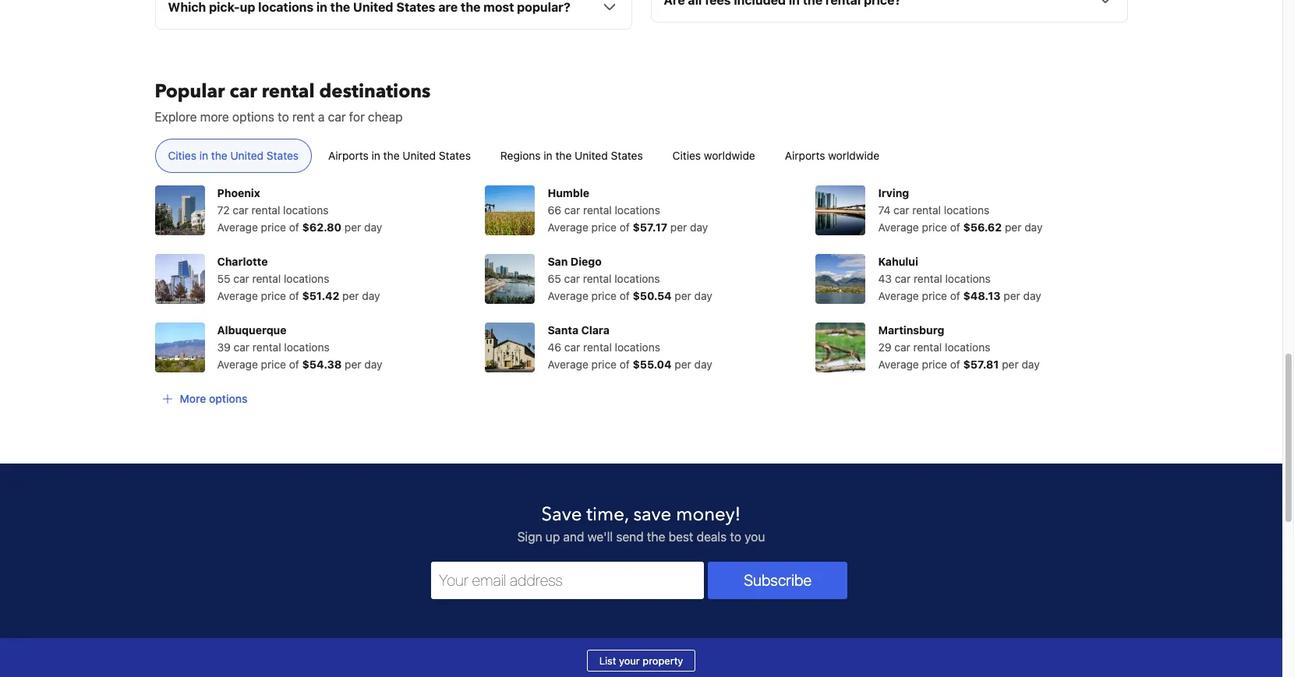 Task type: describe. For each thing, give the bounding box(es) containing it.
cheap car rental in kahului image
[[816, 255, 866, 304]]

per for phoenix 72 car rental locations average price of $62.80 per day
[[345, 221, 361, 234]]

of for irving 74 car rental locations average price of $56.62 per day
[[951, 221, 961, 234]]

locations inside san diego 65 car rental locations average price of $50.54 per day
[[615, 272, 660, 286]]

of for albuquerque 39 car rental locations average price of $54.38 per day
[[289, 358, 299, 372]]

popular
[[155, 79, 225, 105]]

popular?
[[517, 0, 571, 14]]

price inside santa clara 46 car rental locations average price of $55.04 per day
[[592, 358, 617, 372]]

day for martinsburg 29 car rental locations average price of $57.81 per day
[[1022, 358, 1040, 372]]

phoenix 72 car rental locations average price of $62.80 per day
[[217, 187, 382, 234]]

diego
[[571, 255, 602, 269]]

humble 66 car rental locations average price of $57.17 per day
[[548, 187, 709, 234]]

options inside popular car rental destinations explore more options to rent a car for cheap
[[232, 110, 275, 124]]

more
[[200, 110, 229, 124]]

cities worldwide
[[673, 149, 756, 162]]

rental for humble 66 car rental locations average price of $57.17 per day
[[583, 204, 612, 217]]

pick-
[[209, 0, 240, 14]]

per for irving 74 car rental locations average price of $56.62 per day
[[1005, 221, 1022, 234]]

Your email address email field
[[431, 563, 705, 600]]

car inside irving 74 car rental locations average price of $56.62 per day
[[894, 204, 910, 217]]

per inside san diego 65 car rental locations average price of $50.54 per day
[[675, 290, 692, 303]]

locations inside dropdown button
[[258, 0, 314, 14]]

in for regions in the united states
[[544, 149, 553, 162]]

46
[[548, 341, 562, 354]]

$51.42
[[302, 290, 340, 303]]

55
[[217, 272, 231, 286]]

albuquerque
[[217, 324, 287, 337]]

martinsburg 29 car rental locations average price of $57.81 per day
[[879, 324, 1040, 372]]

save time, save money! sign up and we'll send the best deals to you
[[518, 503, 766, 545]]

price for charlotte 55 car rental locations average price of $51.42 per day
[[261, 290, 286, 303]]

locations for martinsburg 29 car rental locations average price of $57.81 per day
[[945, 341, 991, 354]]

cheap car rental in charlotte image
[[155, 255, 205, 304]]

your
[[619, 655, 640, 668]]

cheap car rental in phoenix image
[[155, 186, 205, 236]]

states for airports in the united states
[[439, 149, 471, 162]]

average for albuquerque 39 car rental locations average price of $54.38 per day
[[217, 358, 258, 372]]

which pick-up locations in the united states are the most popular? button
[[168, 0, 619, 17]]

72
[[217, 204, 230, 217]]

up inside save time, save money! sign up and we'll send the best deals to you
[[546, 531, 560, 545]]

rental inside popular car rental destinations explore more options to rent a car for cheap
[[262, 79, 315, 105]]

explore
[[155, 110, 197, 124]]

which pick-up locations in the united states are the most popular?
[[168, 0, 571, 14]]

car inside humble 66 car rental locations average price of $57.17 per day
[[565, 204, 581, 217]]

subscribe button
[[709, 563, 848, 600]]

airports worldwide button
[[772, 139, 893, 173]]

cheap car rental in santa clara image
[[486, 323, 535, 373]]

cheap car rental in albuquerque image
[[155, 323, 205, 373]]

for
[[349, 110, 365, 124]]

united for regions in the united states
[[575, 149, 608, 162]]

santa clara 46 car rental locations average price of $55.04 per day
[[548, 324, 713, 372]]

of inside san diego 65 car rental locations average price of $50.54 per day
[[620, 290, 630, 303]]

which
[[168, 0, 206, 14]]

up inside dropdown button
[[240, 0, 255, 14]]

cheap
[[368, 110, 403, 124]]

tab list containing cities in the united states
[[142, 139, 1141, 174]]

average inside santa clara 46 car rental locations average price of $55.04 per day
[[548, 358, 589, 372]]

average for phoenix 72 car rental locations average price of $62.80 per day
[[217, 221, 258, 234]]

average for charlotte 55 car rental locations average price of $51.42 per day
[[217, 290, 258, 303]]

average for martinsburg 29 car rental locations average price of $57.81 per day
[[879, 358, 919, 372]]

average for irving 74 car rental locations average price of $56.62 per day
[[879, 221, 919, 234]]

day inside san diego 65 car rental locations average price of $50.54 per day
[[695, 290, 713, 303]]

send
[[616, 531, 644, 545]]

phoenix
[[217, 187, 260, 200]]

of for humble 66 car rental locations average price of $57.17 per day
[[620, 221, 630, 234]]

popular car rental destinations explore more options to rent a car for cheap
[[155, 79, 431, 124]]

price for albuquerque 39 car rental locations average price of $54.38 per day
[[261, 358, 286, 372]]

$57.81
[[964, 358, 1000, 372]]

regions in the united states button
[[487, 139, 657, 173]]

irving
[[879, 187, 910, 200]]

best
[[669, 531, 694, 545]]

more options button
[[155, 386, 254, 414]]

rental for albuquerque 39 car rental locations average price of $54.38 per day
[[253, 341, 281, 354]]

price for humble 66 car rental locations average price of $57.17 per day
[[592, 221, 617, 234]]

per for charlotte 55 car rental locations average price of $51.42 per day
[[343, 290, 359, 303]]

43
[[879, 272, 892, 286]]

rental for phoenix 72 car rental locations average price of $62.80 per day
[[252, 204, 280, 217]]

cities worldwide button
[[660, 139, 769, 173]]

list
[[600, 655, 617, 668]]

airports for airports worldwide
[[785, 149, 826, 162]]

states inside dropdown button
[[396, 0, 436, 14]]

in for airports in the united states
[[372, 149, 381, 162]]

of for phoenix 72 car rental locations average price of $62.80 per day
[[289, 221, 299, 234]]

states for regions in the united states
[[611, 149, 643, 162]]

locations for phoenix 72 car rental locations average price of $62.80 per day
[[283, 204, 329, 217]]

locations for charlotte 55 car rental locations average price of $51.42 per day
[[284, 272, 329, 286]]

car inside albuquerque 39 car rental locations average price of $54.38 per day
[[234, 341, 250, 354]]

per for albuquerque 39 car rental locations average price of $54.38 per day
[[345, 358, 362, 372]]

cheap car rental in san diego image
[[486, 255, 535, 304]]

you
[[745, 531, 766, 545]]

the inside save time, save money! sign up and we'll send the best deals to you
[[647, 531, 666, 545]]

price for phoenix 72 car rental locations average price of $62.80 per day
[[261, 221, 286, 234]]

a
[[318, 110, 325, 124]]

$56.62
[[964, 221, 1002, 234]]

car inside martinsburg 29 car rental locations average price of $57.81 per day
[[895, 341, 911, 354]]

day inside santa clara 46 car rental locations average price of $55.04 per day
[[695, 358, 713, 372]]

day for irving 74 car rental locations average price of $56.62 per day
[[1025, 221, 1043, 234]]

regions
[[501, 149, 541, 162]]

of for kahului 43 car rental locations average price of $48.13 per day
[[951, 290, 961, 303]]

car inside the kahului 43 car rental locations average price of $48.13 per day
[[895, 272, 911, 286]]

car inside charlotte 55 car rental locations average price of $51.42 per day
[[233, 272, 249, 286]]

san diego 65 car rental locations average price of $50.54 per day
[[548, 255, 713, 303]]

list your property link
[[587, 651, 696, 673]]

list your property
[[600, 655, 684, 668]]

per inside santa clara 46 car rental locations average price of $55.04 per day
[[675, 358, 692, 372]]

car inside santa clara 46 car rental locations average price of $55.04 per day
[[565, 341, 581, 354]]



Task type: locate. For each thing, give the bounding box(es) containing it.
cities
[[168, 149, 197, 162], [673, 149, 701, 162]]

price down 'clara'
[[592, 358, 617, 372]]

$48.13
[[964, 290, 1001, 303]]

0 vertical spatial to
[[278, 110, 289, 124]]

rental inside santa clara 46 car rental locations average price of $55.04 per day
[[584, 341, 612, 354]]

locations inside albuquerque 39 car rental locations average price of $54.38 per day
[[284, 341, 330, 354]]

locations inside phoenix 72 car rental locations average price of $62.80 per day
[[283, 204, 329, 217]]

average down 74
[[879, 221, 919, 234]]

santa
[[548, 324, 579, 337]]

in for cities in the united states
[[199, 149, 208, 162]]

to inside popular car rental destinations explore more options to rent a car for cheap
[[278, 110, 289, 124]]

1 vertical spatial options
[[209, 393, 248, 406]]

rental inside phoenix 72 car rental locations average price of $62.80 per day
[[252, 204, 280, 217]]

per right "$50.54"
[[675, 290, 692, 303]]

average inside martinsburg 29 car rental locations average price of $57.81 per day
[[879, 358, 919, 372]]

cities for cities in the united states
[[168, 149, 197, 162]]

locations inside humble 66 car rental locations average price of $57.17 per day
[[615, 204, 661, 217]]

per right $54.38
[[345, 358, 362, 372]]

rental for martinsburg 29 car rental locations average price of $57.81 per day
[[914, 341, 942, 354]]

rental inside humble 66 car rental locations average price of $57.17 per day
[[583, 204, 612, 217]]

car right '43'
[[895, 272, 911, 286]]

of left "$50.54"
[[620, 290, 630, 303]]

locations up $48.13
[[946, 272, 991, 286]]

66
[[548, 204, 562, 217]]

price for kahului 43 car rental locations average price of $48.13 per day
[[922, 290, 948, 303]]

of inside albuquerque 39 car rental locations average price of $54.38 per day
[[289, 358, 299, 372]]

rental right 74
[[913, 204, 942, 217]]

$50.54
[[633, 290, 672, 303]]

price for irving 74 car rental locations average price of $56.62 per day
[[922, 221, 948, 234]]

price inside the kahului 43 car rental locations average price of $48.13 per day
[[922, 290, 948, 303]]

rental inside irving 74 car rental locations average price of $56.62 per day
[[913, 204, 942, 217]]

day inside charlotte 55 car rental locations average price of $51.42 per day
[[362, 290, 380, 303]]

1 horizontal spatial to
[[730, 531, 742, 545]]

day for phoenix 72 car rental locations average price of $62.80 per day
[[364, 221, 382, 234]]

0 horizontal spatial airports
[[328, 149, 369, 162]]

are
[[439, 0, 458, 14]]

united inside regions in the united states button
[[575, 149, 608, 162]]

of left $62.80
[[289, 221, 299, 234]]

states up humble 66 car rental locations average price of $57.17 per day
[[611, 149, 643, 162]]

0 horizontal spatial worldwide
[[704, 149, 756, 162]]

in
[[317, 0, 328, 14], [199, 149, 208, 162], [372, 149, 381, 162], [544, 149, 553, 162]]

in inside button
[[544, 149, 553, 162]]

price up charlotte in the top of the page
[[261, 221, 286, 234]]

car right 29
[[895, 341, 911, 354]]

kahului 43 car rental locations average price of $48.13 per day
[[879, 255, 1042, 303]]

car right 72
[[233, 204, 249, 217]]

to inside save time, save money! sign up and we'll send the best deals to you
[[730, 531, 742, 545]]

average down 29
[[879, 358, 919, 372]]

states inside button
[[267, 149, 299, 162]]

locations up $62.80
[[283, 204, 329, 217]]

of inside irving 74 car rental locations average price of $56.62 per day
[[951, 221, 961, 234]]

united up 'phoenix' at the left top of page
[[230, 149, 264, 162]]

airports up "cheap car rental in irving" image
[[785, 149, 826, 162]]

of left the $57.81 on the bottom right
[[951, 358, 961, 372]]

of for charlotte 55 car rental locations average price of $51.42 per day
[[289, 290, 299, 303]]

day right the $57.81 on the bottom right
[[1022, 358, 1040, 372]]

car right 74
[[894, 204, 910, 217]]

day right $54.38
[[365, 358, 383, 372]]

united up "humble"
[[575, 149, 608, 162]]

locations up $56.62
[[944, 204, 990, 217]]

charlotte
[[217, 255, 268, 269]]

per right the $55.04 on the bottom of the page
[[675, 358, 692, 372]]

options
[[232, 110, 275, 124], [209, 393, 248, 406]]

$55.04
[[633, 358, 672, 372]]

average inside irving 74 car rental locations average price of $56.62 per day
[[879, 221, 919, 234]]

locations inside the kahului 43 car rental locations average price of $48.13 per day
[[946, 272, 991, 286]]

locations for humble 66 car rental locations average price of $57.17 per day
[[615, 204, 661, 217]]

we'll
[[588, 531, 613, 545]]

to
[[278, 110, 289, 124], [730, 531, 742, 545]]

time,
[[587, 503, 629, 528]]

locations inside santa clara 46 car rental locations average price of $55.04 per day
[[615, 341, 661, 354]]

of inside santa clara 46 car rental locations average price of $55.04 per day
[[620, 358, 630, 372]]

car down "humble"
[[565, 204, 581, 217]]

rental inside martinsburg 29 car rental locations average price of $57.81 per day
[[914, 341, 942, 354]]

cheap car rental in martinsburg image
[[816, 323, 866, 373]]

rental down diego
[[583, 272, 612, 286]]

rental down 'phoenix' at the left top of page
[[252, 204, 280, 217]]

day for charlotte 55 car rental locations average price of $51.42 per day
[[362, 290, 380, 303]]

locations up $51.42
[[284, 272, 329, 286]]

regions in the united states
[[501, 149, 643, 162]]

day for humble 66 car rental locations average price of $57.17 per day
[[690, 221, 709, 234]]

1 vertical spatial to
[[730, 531, 742, 545]]

day
[[364, 221, 382, 234], [690, 221, 709, 234], [1025, 221, 1043, 234], [362, 290, 380, 303], [695, 290, 713, 303], [1024, 290, 1042, 303], [365, 358, 383, 372], [695, 358, 713, 372], [1022, 358, 1040, 372]]

charlotte 55 car rental locations average price of $51.42 per day
[[217, 255, 380, 303]]

rental inside san diego 65 car rental locations average price of $50.54 per day
[[583, 272, 612, 286]]

average inside the kahului 43 car rental locations average price of $48.13 per day
[[879, 290, 919, 303]]

2 airports from the left
[[785, 149, 826, 162]]

of left $57.17
[[620, 221, 630, 234]]

locations right pick-
[[258, 0, 314, 14]]

of inside humble 66 car rental locations average price of $57.17 per day
[[620, 221, 630, 234]]

$57.17
[[633, 221, 668, 234]]

price inside phoenix 72 car rental locations average price of $62.80 per day
[[261, 221, 286, 234]]

airports inside button
[[785, 149, 826, 162]]

of left $56.62
[[951, 221, 961, 234]]

states down rent
[[267, 149, 299, 162]]

1 worldwide from the left
[[704, 149, 756, 162]]

worldwide
[[704, 149, 756, 162], [829, 149, 880, 162]]

0 horizontal spatial to
[[278, 110, 289, 124]]

clara
[[582, 324, 610, 337]]

rental inside albuquerque 39 car rental locations average price of $54.38 per day
[[253, 341, 281, 354]]

of left $51.42
[[289, 290, 299, 303]]

per inside albuquerque 39 car rental locations average price of $54.38 per day
[[345, 358, 362, 372]]

day right "$50.54"
[[695, 290, 713, 303]]

states left regions
[[439, 149, 471, 162]]

1 horizontal spatial worldwide
[[829, 149, 880, 162]]

day right $56.62
[[1025, 221, 1043, 234]]

car down charlotte in the top of the page
[[233, 272, 249, 286]]

san
[[548, 255, 568, 269]]

locations for irving 74 car rental locations average price of $56.62 per day
[[944, 204, 990, 217]]

up left and
[[546, 531, 560, 545]]

sign
[[518, 531, 543, 545]]

airports worldwide
[[785, 149, 880, 162]]

car right popular
[[230, 79, 257, 105]]

states inside button
[[439, 149, 471, 162]]

per right $57.17
[[671, 221, 687, 234]]

more
[[180, 393, 206, 406]]

day inside martinsburg 29 car rental locations average price of $57.81 per day
[[1022, 358, 1040, 372]]

states inside button
[[611, 149, 643, 162]]

average inside charlotte 55 car rental locations average price of $51.42 per day
[[217, 290, 258, 303]]

united inside cities in the united states button
[[230, 149, 264, 162]]

irving 74 car rental locations average price of $56.62 per day
[[879, 187, 1043, 234]]

car right 65
[[564, 272, 580, 286]]

per inside the kahului 43 car rental locations average price of $48.13 per day
[[1004, 290, 1021, 303]]

locations for kahului 43 car rental locations average price of $48.13 per day
[[946, 272, 991, 286]]

average inside san diego 65 car rental locations average price of $50.54 per day
[[548, 290, 589, 303]]

day inside humble 66 car rental locations average price of $57.17 per day
[[690, 221, 709, 234]]

of for martinsburg 29 car rental locations average price of $57.81 per day
[[951, 358, 961, 372]]

average down 65
[[548, 290, 589, 303]]

39
[[217, 341, 231, 354]]

destinations
[[319, 79, 431, 105]]

cities for cities worldwide
[[673, 149, 701, 162]]

kahului
[[879, 255, 919, 269]]

price inside charlotte 55 car rental locations average price of $51.42 per day
[[261, 290, 286, 303]]

locations for albuquerque 39 car rental locations average price of $54.38 per day
[[284, 341, 330, 354]]

save time, save money! footer
[[0, 464, 1283, 678]]

price down albuquerque
[[261, 358, 286, 372]]

0 horizontal spatial cities
[[168, 149, 197, 162]]

to left rent
[[278, 110, 289, 124]]

cheap car rental in irving image
[[816, 186, 866, 236]]

united
[[353, 0, 394, 14], [230, 149, 264, 162], [403, 149, 436, 162], [575, 149, 608, 162]]

per inside phoenix 72 car rental locations average price of $62.80 per day
[[345, 221, 361, 234]]

average down the 66
[[548, 221, 589, 234]]

options right "more"
[[232, 110, 275, 124]]

rental up rent
[[262, 79, 315, 105]]

rent
[[292, 110, 315, 124]]

locations inside irving 74 car rental locations average price of $56.62 per day
[[944, 204, 990, 217]]

per inside humble 66 car rental locations average price of $57.17 per day
[[671, 221, 687, 234]]

car right the 39
[[234, 341, 250, 354]]

up
[[240, 0, 255, 14], [546, 531, 560, 545]]

subscribe
[[744, 572, 812, 590]]

of
[[289, 221, 299, 234], [620, 221, 630, 234], [951, 221, 961, 234], [289, 290, 299, 303], [620, 290, 630, 303], [951, 290, 961, 303], [289, 358, 299, 372], [620, 358, 630, 372], [951, 358, 961, 372]]

29
[[879, 341, 892, 354]]

price left $56.62
[[922, 221, 948, 234]]

price inside humble 66 car rental locations average price of $57.17 per day
[[592, 221, 617, 234]]

airports down for
[[328, 149, 369, 162]]

average down 46 at the bottom left of page
[[548, 358, 589, 372]]

airports for airports in the united states
[[328, 149, 369, 162]]

day inside irving 74 car rental locations average price of $56.62 per day
[[1025, 221, 1043, 234]]

0 vertical spatial up
[[240, 0, 255, 14]]

locations up "$50.54"
[[615, 272, 660, 286]]

cities in the united states
[[168, 149, 299, 162]]

1 horizontal spatial up
[[546, 531, 560, 545]]

in inside button
[[372, 149, 381, 162]]

united for cities in the united states
[[230, 149, 264, 162]]

worldwide for airports worldwide
[[829, 149, 880, 162]]

up right which
[[240, 0, 255, 14]]

car right 'a'
[[328, 110, 346, 124]]

per for humble 66 car rental locations average price of $57.17 per day
[[671, 221, 687, 234]]

locations inside martinsburg 29 car rental locations average price of $57.81 per day
[[945, 341, 991, 354]]

united left are
[[353, 0, 394, 14]]

$54.38
[[302, 358, 342, 372]]

1 horizontal spatial airports
[[785, 149, 826, 162]]

day right $51.42
[[362, 290, 380, 303]]

day inside albuquerque 39 car rental locations average price of $54.38 per day
[[365, 358, 383, 372]]

rental down kahului
[[914, 272, 943, 286]]

rental
[[262, 79, 315, 105], [252, 204, 280, 217], [583, 204, 612, 217], [913, 204, 942, 217], [252, 272, 281, 286], [583, 272, 612, 286], [914, 272, 943, 286], [253, 341, 281, 354], [584, 341, 612, 354], [914, 341, 942, 354]]

day for kahului 43 car rental locations average price of $48.13 per day
[[1024, 290, 1042, 303]]

locations
[[258, 0, 314, 14], [283, 204, 329, 217], [615, 204, 661, 217], [944, 204, 990, 217], [284, 272, 329, 286], [615, 272, 660, 286], [946, 272, 991, 286], [284, 341, 330, 354], [615, 341, 661, 354], [945, 341, 991, 354]]

rental for irving 74 car rental locations average price of $56.62 per day
[[913, 204, 942, 217]]

65
[[548, 272, 561, 286]]

united for airports in the united states
[[403, 149, 436, 162]]

per right the $57.81 on the bottom right
[[1003, 358, 1019, 372]]

cities in the united states button
[[155, 139, 312, 173]]

cities inside button
[[673, 149, 701, 162]]

states
[[396, 0, 436, 14], [267, 149, 299, 162], [439, 149, 471, 162], [611, 149, 643, 162]]

locations up the $55.04 on the bottom of the page
[[615, 341, 661, 354]]

price inside irving 74 car rental locations average price of $56.62 per day
[[922, 221, 948, 234]]

average for kahului 43 car rental locations average price of $48.13 per day
[[879, 290, 919, 303]]

2 worldwide from the left
[[829, 149, 880, 162]]

per right $56.62
[[1005, 221, 1022, 234]]

money!
[[677, 503, 741, 528]]

airports
[[328, 149, 369, 162], [785, 149, 826, 162]]

in inside button
[[199, 149, 208, 162]]

average down 72
[[217, 221, 258, 234]]

most
[[484, 0, 514, 14]]

price for martinsburg 29 car rental locations average price of $57.81 per day
[[922, 358, 948, 372]]

the
[[331, 0, 350, 14], [461, 0, 481, 14], [211, 149, 228, 162], [384, 149, 400, 162], [556, 149, 572, 162], [647, 531, 666, 545]]

price inside san diego 65 car rental locations average price of $50.54 per day
[[592, 290, 617, 303]]

rental down 'clara'
[[584, 341, 612, 354]]

day right $57.17
[[690, 221, 709, 234]]

price up martinsburg at the right top of the page
[[922, 290, 948, 303]]

airports in the united states button
[[315, 139, 484, 173]]

day inside the kahului 43 car rental locations average price of $48.13 per day
[[1024, 290, 1042, 303]]

car right 46 at the bottom left of page
[[565, 341, 581, 354]]

rental for charlotte 55 car rental locations average price of $51.42 per day
[[252, 272, 281, 286]]

rental for kahului 43 car rental locations average price of $48.13 per day
[[914, 272, 943, 286]]

united down cheap
[[403, 149, 436, 162]]

day inside phoenix 72 car rental locations average price of $62.80 per day
[[364, 221, 382, 234]]

of inside the kahului 43 car rental locations average price of $48.13 per day
[[951, 290, 961, 303]]

airports inside button
[[328, 149, 369, 162]]

the inside button
[[211, 149, 228, 162]]

of left the $55.04 on the bottom of the page
[[620, 358, 630, 372]]

day right $48.13
[[1024, 290, 1042, 303]]

of inside charlotte 55 car rental locations average price of $51.42 per day
[[289, 290, 299, 303]]

options right more
[[209, 393, 248, 406]]

worldwide for cities worldwide
[[704, 149, 756, 162]]

0 horizontal spatial up
[[240, 0, 255, 14]]

1 vertical spatial up
[[546, 531, 560, 545]]

price inside albuquerque 39 car rental locations average price of $54.38 per day
[[261, 358, 286, 372]]

average down the 39
[[217, 358, 258, 372]]

average inside phoenix 72 car rental locations average price of $62.80 per day
[[217, 221, 258, 234]]

rental down charlotte in the top of the page
[[252, 272, 281, 286]]

day right the $55.04 on the bottom of the page
[[695, 358, 713, 372]]

locations up $54.38
[[284, 341, 330, 354]]

airports in the united states
[[328, 149, 471, 162]]

locations up $57.17
[[615, 204, 661, 217]]

save
[[542, 503, 582, 528]]

rental down martinsburg at the right top of the page
[[914, 341, 942, 354]]

humble
[[548, 187, 590, 200]]

in inside dropdown button
[[317, 0, 328, 14]]

deals
[[697, 531, 727, 545]]

0 vertical spatial options
[[232, 110, 275, 124]]

price up diego
[[592, 221, 617, 234]]

car
[[230, 79, 257, 105], [328, 110, 346, 124], [233, 204, 249, 217], [565, 204, 581, 217], [894, 204, 910, 217], [233, 272, 249, 286], [564, 272, 580, 286], [895, 272, 911, 286], [234, 341, 250, 354], [565, 341, 581, 354], [895, 341, 911, 354]]

per right $48.13
[[1004, 290, 1021, 303]]

per inside irving 74 car rental locations average price of $56.62 per day
[[1005, 221, 1022, 234]]

cheap car rental in humble image
[[486, 186, 535, 236]]

locations up the $57.81 on the bottom right
[[945, 341, 991, 354]]

average down '43'
[[879, 290, 919, 303]]

per inside charlotte 55 car rental locations average price of $51.42 per day
[[343, 290, 359, 303]]

per for martinsburg 29 car rental locations average price of $57.81 per day
[[1003, 358, 1019, 372]]

1 cities from the left
[[168, 149, 197, 162]]

rental down "humble"
[[583, 204, 612, 217]]

locations inside charlotte 55 car rental locations average price of $51.42 per day
[[284, 272, 329, 286]]

property
[[643, 655, 684, 668]]

the inside button
[[384, 149, 400, 162]]

2 cities from the left
[[673, 149, 701, 162]]

options inside button
[[209, 393, 248, 406]]

more options
[[180, 393, 248, 406]]

price up 'clara'
[[592, 290, 617, 303]]

save
[[634, 503, 672, 528]]

and
[[564, 531, 585, 545]]

per right $51.42
[[343, 290, 359, 303]]

1 horizontal spatial cities
[[673, 149, 701, 162]]

cities inside button
[[168, 149, 197, 162]]

car inside san diego 65 car rental locations average price of $50.54 per day
[[564, 272, 580, 286]]

average inside albuquerque 39 car rental locations average price of $54.38 per day
[[217, 358, 258, 372]]

price inside martinsburg 29 car rental locations average price of $57.81 per day
[[922, 358, 948, 372]]

tab list
[[142, 139, 1141, 174]]

price
[[261, 221, 286, 234], [592, 221, 617, 234], [922, 221, 948, 234], [261, 290, 286, 303], [592, 290, 617, 303], [922, 290, 948, 303], [261, 358, 286, 372], [592, 358, 617, 372], [922, 358, 948, 372]]

rental down albuquerque
[[253, 341, 281, 354]]

of inside martinsburg 29 car rental locations average price of $57.81 per day
[[951, 358, 961, 372]]

to left you at bottom
[[730, 531, 742, 545]]

per right $62.80
[[345, 221, 361, 234]]

74
[[879, 204, 891, 217]]

price down martinsburg at the right top of the page
[[922, 358, 948, 372]]

average down 55
[[217, 290, 258, 303]]

average for humble 66 car rental locations average price of $57.17 per day
[[548, 221, 589, 234]]

per inside martinsburg 29 car rental locations average price of $57.81 per day
[[1003, 358, 1019, 372]]

price up albuquerque
[[261, 290, 286, 303]]

rental inside charlotte 55 car rental locations average price of $51.42 per day
[[252, 272, 281, 286]]

day for albuquerque 39 car rental locations average price of $54.38 per day
[[365, 358, 383, 372]]

average inside humble 66 car rental locations average price of $57.17 per day
[[548, 221, 589, 234]]

1 airports from the left
[[328, 149, 369, 162]]

albuquerque 39 car rental locations average price of $54.38 per day
[[217, 324, 383, 372]]

per for kahului 43 car rental locations average price of $48.13 per day
[[1004, 290, 1021, 303]]

states left are
[[396, 0, 436, 14]]

car inside phoenix 72 car rental locations average price of $62.80 per day
[[233, 204, 249, 217]]

states for cities in the united states
[[267, 149, 299, 162]]

martinsburg
[[879, 324, 945, 337]]

per
[[345, 221, 361, 234], [671, 221, 687, 234], [1005, 221, 1022, 234], [343, 290, 359, 303], [675, 290, 692, 303], [1004, 290, 1021, 303], [345, 358, 362, 372], [675, 358, 692, 372], [1003, 358, 1019, 372]]

of left $48.13
[[951, 290, 961, 303]]

day right $62.80
[[364, 221, 382, 234]]

united inside airports in the united states button
[[403, 149, 436, 162]]

of inside phoenix 72 car rental locations average price of $62.80 per day
[[289, 221, 299, 234]]

united inside which pick-up locations in the united states are the most popular? dropdown button
[[353, 0, 394, 14]]

the inside button
[[556, 149, 572, 162]]

$62.80
[[302, 221, 342, 234]]

of left $54.38
[[289, 358, 299, 372]]

rental inside the kahului 43 car rental locations average price of $48.13 per day
[[914, 272, 943, 286]]



Task type: vqa. For each thing, say whether or not it's contained in the screenshot.
Places inside the button
no



